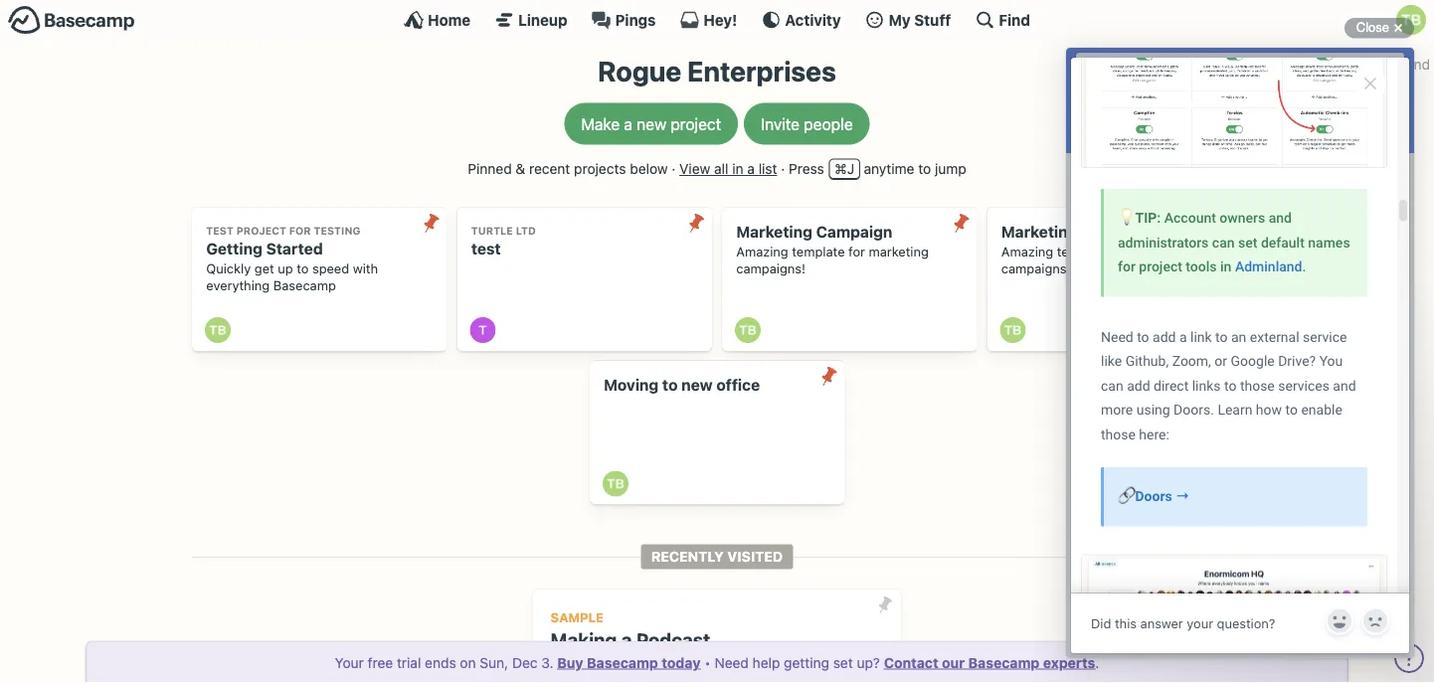 Task type: describe. For each thing, give the bounding box(es) containing it.
showcase
[[763, 655, 835, 674]]

amazing for marketing campaign
[[736, 244, 788, 259]]

test project for testing getting started quickly get up to speed with everything basecamp
[[206, 225, 378, 293]]

a down help
[[746, 676, 755, 683]]

activity link
[[761, 10, 841, 30]]

my stuff button
[[865, 10, 951, 30]]

trial
[[397, 654, 421, 671]]

use
[[575, 676, 601, 683]]

turtle
[[471, 225, 513, 237]]

to down today
[[685, 676, 699, 683]]

tim burton image for marketing template
[[1000, 317, 1026, 343]]

getting
[[784, 654, 829, 671]]

a up buy basecamp today link
[[621, 629, 632, 651]]

help
[[753, 654, 780, 671]]

cross small image
[[1386, 16, 1410, 40]]

moving
[[604, 376, 659, 395]]

find button
[[975, 10, 1030, 30]]

2 · from the left
[[781, 161, 785, 177]]

marketing campaign amazing template for marketing campaigns!
[[736, 223, 929, 276]]

marketing for template
[[1134, 244, 1194, 259]]

marketing template amazing template for marketing campaigns!
[[1001, 223, 1194, 276]]

home
[[428, 11, 471, 28]]

get
[[254, 261, 274, 276]]

below
[[630, 161, 668, 177]]

a right make
[[624, 114, 633, 133]]

rogue
[[598, 55, 681, 88]]

make
[[581, 114, 620, 133]]

hey!
[[704, 11, 737, 28]]

hey! button
[[680, 10, 737, 30]]

to left the jump
[[918, 161, 931, 177]]

to inside test project for testing getting started quickly get up to speed with everything basecamp
[[297, 261, 309, 276]]

view all in a list link
[[679, 161, 777, 177]]

ltd
[[516, 225, 536, 237]]

for for marketing campaign
[[848, 244, 865, 259]]

marketing for marketing template
[[1001, 223, 1078, 241]]

&
[[516, 161, 525, 177]]

cross small image
[[1386, 16, 1410, 40]]

template
[[1081, 223, 1151, 241]]

adminland link
[[1341, 50, 1434, 79]]

moving to new office
[[604, 376, 760, 395]]

make
[[703, 676, 742, 683]]

a right the is
[[621, 655, 630, 674]]

pings button
[[591, 10, 656, 30]]

activity
[[785, 11, 841, 28]]

dec
[[512, 654, 538, 671]]

projects
[[574, 161, 626, 177]]

rogue enterprises
[[598, 55, 836, 88]]

find
[[999, 11, 1030, 28]]

up
[[278, 261, 293, 276]]

switch accounts image
[[8, 5, 135, 36]]

stuff
[[914, 11, 951, 28]]

close button
[[1344, 16, 1414, 40]]

tim burton image
[[602, 471, 628, 497]]

how
[[839, 655, 869, 674]]

to up podcast
[[745, 655, 759, 674]]

recent
[[529, 161, 570, 177]]

recently visited
[[651, 549, 783, 565]]

campaigns! for marketing campaign
[[736, 261, 806, 276]]

pings
[[615, 11, 656, 28]]

test
[[206, 225, 234, 237]]

today
[[662, 654, 701, 671]]

•
[[704, 654, 711, 671]]

on
[[460, 654, 476, 671]]

we
[[551, 676, 571, 683]]

pinned
[[468, 161, 512, 177]]

in
[[732, 161, 743, 177]]

buy
[[557, 654, 583, 671]]

view
[[679, 161, 710, 177]]

close
[[1356, 20, 1389, 35]]

set
[[833, 654, 853, 671]]

my stuff
[[889, 11, 951, 28]]

template for campaign
[[792, 244, 845, 259]]

to inside the moving to new office "link"
[[662, 376, 678, 395]]

moving to new office link
[[590, 361, 845, 504]]

main element
[[0, 0, 1434, 39]]

marketing for marketing campaign
[[736, 223, 812, 241]]

template for template
[[1057, 244, 1110, 259]]

is
[[605, 655, 617, 674]]

3.
[[541, 654, 553, 671]]

press
[[789, 161, 824, 177]]

this
[[571, 655, 601, 674]]

up?
[[857, 654, 880, 671]]

office
[[716, 376, 760, 395]]

home link
[[404, 10, 471, 30]]

turtle ltd test
[[471, 225, 536, 258]]

test
[[471, 239, 501, 258]]

enterprises
[[687, 55, 836, 88]]



Task type: vqa. For each thing, say whether or not it's contained in the screenshot.
Invite
yes



Task type: locate. For each thing, give the bounding box(es) containing it.
basecamp up use
[[587, 654, 658, 671]]

invite people link
[[744, 103, 870, 145]]

project up view
[[671, 114, 721, 133]]

campaigns! inside marketing campaign amazing template for marketing campaigns!
[[736, 261, 806, 276]]

project up make
[[690, 655, 740, 674]]

quickly
[[206, 261, 251, 276]]

campaigns! for marketing template
[[1001, 261, 1071, 276]]

adminland
[[1362, 56, 1430, 72]]

sample
[[551, 610, 604, 625]]

0 horizontal spatial for
[[289, 225, 311, 237]]

make a new project link
[[564, 103, 738, 145]]

1 marketing from the left
[[869, 244, 929, 259]]

making
[[551, 629, 617, 651]]

1 campaigns! from the left
[[736, 261, 806, 276]]

1 horizontal spatial amazing
[[1001, 244, 1053, 259]]

everything
[[206, 278, 270, 293]]

getting
[[206, 239, 262, 258]]

0 horizontal spatial marketing
[[736, 223, 812, 241]]

2 amazing from the left
[[1001, 244, 1053, 259]]

1 tim burton image from the left
[[205, 317, 231, 343]]

1 horizontal spatial marketing
[[1001, 223, 1078, 241]]

to right moving
[[662, 376, 678, 395]]

with
[[353, 261, 378, 276]]

tim burton image for test project for testing
[[205, 317, 231, 343]]

basecamp inside 'sample making a podcast 👋 this is a sample project to showcase how we use basecamp to make a podcast calle'
[[605, 676, 681, 683]]

1 amazing from the left
[[736, 244, 788, 259]]

3 tim burton image from the left
[[1000, 317, 1026, 343]]

basecamp down up
[[273, 278, 336, 293]]

tim burton image
[[205, 317, 231, 343], [735, 317, 761, 343], [1000, 317, 1026, 343]]

jump
[[935, 161, 966, 177]]

project inside 'sample making a podcast 👋 this is a sample project to showcase how we use basecamp to make a podcast calle'
[[690, 655, 740, 674]]

2 marketing from the left
[[1001, 223, 1078, 241]]

basecamp right 'our'
[[968, 654, 1040, 671]]

0 horizontal spatial campaigns!
[[736, 261, 806, 276]]

amazing
[[736, 244, 788, 259], [1001, 244, 1053, 259]]

recently
[[651, 549, 724, 565]]

contact
[[884, 654, 938, 671]]

new up below
[[637, 114, 666, 133]]

basecamp down buy basecamp today link
[[605, 676, 681, 683]]

· left view
[[672, 161, 676, 177]]

speed
[[312, 261, 349, 276]]

for inside marketing template amazing template for marketing campaigns!
[[1113, 244, 1130, 259]]

for up "started"
[[289, 225, 311, 237]]

template
[[792, 244, 845, 259], [1057, 244, 1110, 259]]

anytime
[[864, 161, 914, 177]]

1 vertical spatial project
[[690, 655, 740, 674]]

None submit
[[415, 207, 447, 239], [680, 207, 712, 239], [945, 207, 977, 239], [813, 361, 845, 393], [869, 589, 901, 621], [415, 207, 447, 239], [680, 207, 712, 239], [945, 207, 977, 239], [813, 361, 845, 393], [869, 589, 901, 621]]

lineup
[[518, 11, 567, 28]]

invite
[[761, 114, 800, 133]]

for
[[289, 225, 311, 237], [848, 244, 865, 259], [1113, 244, 1130, 259]]

make a new project
[[581, 114, 721, 133]]

podcast
[[636, 629, 710, 651]]

marketing left template
[[1001, 223, 1078, 241]]

project
[[236, 225, 286, 237]]

2 campaigns! from the left
[[1001, 261, 1071, 276]]

template inside marketing campaign amazing template for marketing campaigns!
[[792, 244, 845, 259]]

template down template
[[1057, 244, 1110, 259]]

campaigns! inside marketing template amazing template for marketing campaigns!
[[1001, 261, 1071, 276]]

0 horizontal spatial marketing
[[869, 244, 929, 259]]

to right up
[[297, 261, 309, 276]]

project
[[671, 114, 721, 133], [690, 655, 740, 674]]

1 · from the left
[[672, 161, 676, 177]]

to
[[918, 161, 931, 177], [297, 261, 309, 276], [662, 376, 678, 395], [745, 655, 759, 674], [685, 676, 699, 683]]

for down 'campaign'
[[848, 244, 865, 259]]

2 template from the left
[[1057, 244, 1110, 259]]

people
[[804, 114, 853, 133]]

sample making a podcast 👋 this is a sample project to showcase how we use basecamp to make a podcast calle
[[551, 610, 869, 683]]

marketing
[[869, 244, 929, 259], [1134, 244, 1194, 259]]

marketing for campaign
[[869, 244, 929, 259]]

invite people
[[761, 114, 853, 133]]

2 horizontal spatial tim burton image
[[1000, 317, 1026, 343]]

template down 'campaign'
[[792, 244, 845, 259]]

marketing down the list
[[736, 223, 812, 241]]

buy basecamp today link
[[557, 654, 701, 671]]

.
[[1095, 654, 1099, 671]]

contact our basecamp experts link
[[884, 654, 1095, 671]]

1 horizontal spatial campaigns!
[[1001, 261, 1071, 276]]

basecamp inside test project for testing getting started quickly get up to speed with everything basecamp
[[273, 278, 336, 293]]

2 tim burton image from the left
[[735, 317, 761, 343]]

for inside marketing campaign amazing template for marketing campaigns!
[[848, 244, 865, 259]]

j
[[847, 161, 854, 177]]

marketing
[[736, 223, 812, 241], [1001, 223, 1078, 241]]

1 horizontal spatial for
[[848, 244, 865, 259]]

experts
[[1043, 654, 1095, 671]]

marketing inside marketing campaign amazing template for marketing campaigns!
[[869, 244, 929, 259]]

for for marketing template
[[1113, 244, 1130, 259]]

0 horizontal spatial template
[[792, 244, 845, 259]]

1 horizontal spatial tim burton image
[[735, 317, 761, 343]]

my
[[889, 11, 911, 28]]

0 vertical spatial project
[[671, 114, 721, 133]]

1 horizontal spatial marketing
[[1134, 244, 1194, 259]]

0 horizontal spatial new
[[637, 114, 666, 133]]

1 horizontal spatial template
[[1057, 244, 1110, 259]]

amazing for marketing template
[[1001, 244, 1053, 259]]

amazing inside marketing campaign amazing template for marketing campaigns!
[[736, 244, 788, 259]]

for down template
[[1113, 244, 1130, 259]]

0 horizontal spatial amazing
[[736, 244, 788, 259]]

testing
[[314, 225, 361, 237]]

your free trial ends on sun, dec  3. buy basecamp today • need help getting set up? contact our basecamp experts .
[[335, 654, 1099, 671]]

· press
[[781, 161, 824, 177]]

your
[[335, 654, 364, 671]]

started
[[266, 239, 323, 258]]

tim burton image for marketing campaign
[[735, 317, 761, 343]]

new inside "link"
[[681, 376, 713, 395]]

new for to
[[681, 376, 713, 395]]

marketing inside marketing template amazing template for marketing campaigns!
[[1001, 223, 1078, 241]]

marketing down 'campaign'
[[869, 244, 929, 259]]

ends
[[425, 654, 456, 671]]

2 marketing from the left
[[1134, 244, 1194, 259]]

our
[[942, 654, 965, 671]]

·
[[672, 161, 676, 177], [781, 161, 785, 177]]

1 horizontal spatial new
[[681, 376, 713, 395]]

need
[[715, 654, 749, 671]]

a right in
[[747, 161, 755, 177]]

· right the list
[[781, 161, 785, 177]]

marketing inside marketing campaign amazing template for marketing campaigns!
[[736, 223, 812, 241]]

⌘
[[834, 161, 847, 177]]

sample
[[634, 655, 686, 674]]

free
[[368, 654, 393, 671]]

0 horizontal spatial ·
[[672, 161, 676, 177]]

1 horizontal spatial ·
[[781, 161, 785, 177]]

for inside test project for testing getting started quickly get up to speed with everything basecamp
[[289, 225, 311, 237]]

list
[[759, 161, 777, 177]]

campaign
[[816, 223, 892, 241]]

all
[[714, 161, 728, 177]]

podcast
[[759, 676, 817, 683]]

new left the office
[[681, 376, 713, 395]]

new for a
[[637, 114, 666, 133]]

👋
[[551, 655, 566, 674]]

visited
[[727, 549, 783, 565]]

campaigns!
[[736, 261, 806, 276], [1001, 261, 1071, 276]]

0 vertical spatial new
[[637, 114, 666, 133]]

0 horizontal spatial tim burton image
[[205, 317, 231, 343]]

terry image
[[470, 317, 496, 343]]

amazing inside marketing template amazing template for marketing campaigns!
[[1001, 244, 1053, 259]]

1 template from the left
[[792, 244, 845, 259]]

2 horizontal spatial for
[[1113, 244, 1130, 259]]

template inside marketing template amazing template for marketing campaigns!
[[1057, 244, 1110, 259]]

marketing down template
[[1134, 244, 1194, 259]]

marketing inside marketing template amazing template for marketing campaigns!
[[1134, 244, 1194, 259]]

pinned & recent projects below · view all in a list
[[468, 161, 777, 177]]

1 vertical spatial new
[[681, 376, 713, 395]]

1 marketing from the left
[[736, 223, 812, 241]]



